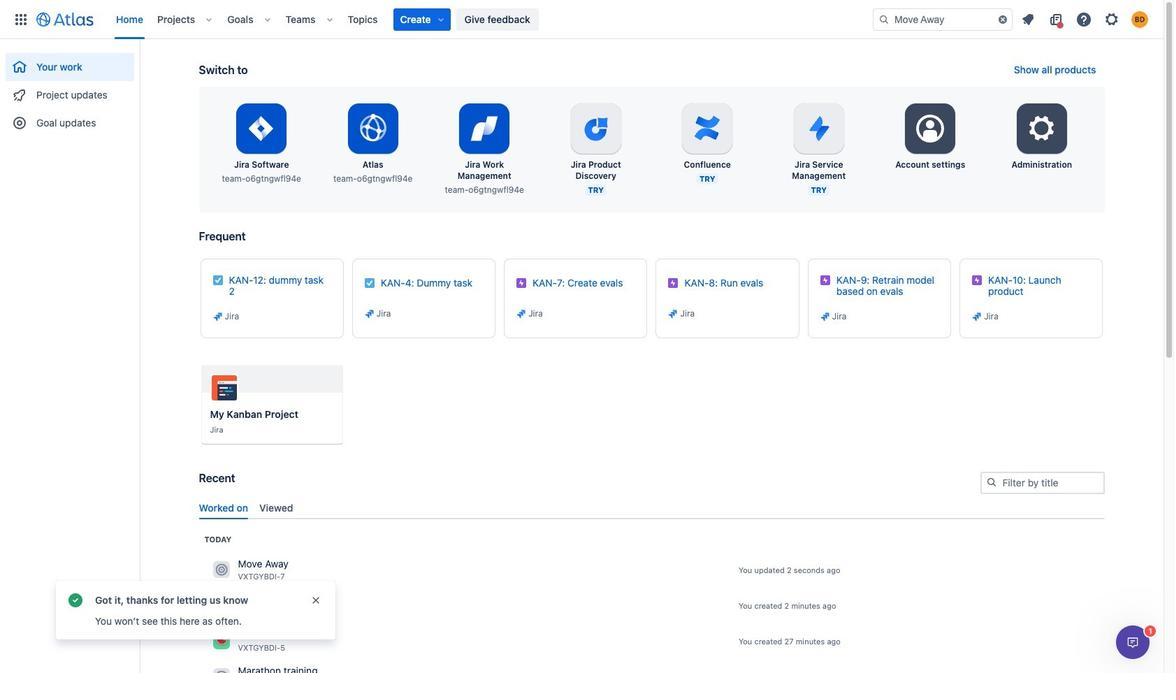 Task type: locate. For each thing, give the bounding box(es) containing it.
0 horizontal spatial settings image
[[914, 112, 948, 145]]

Search field
[[873, 8, 1013, 30]]

help image
[[1076, 11, 1093, 28]]

dialog
[[1117, 626, 1150, 659]]

heading
[[205, 534, 232, 545]]

search image
[[986, 477, 998, 488]]

None search field
[[873, 8, 1013, 30]]

Filter by title field
[[982, 473, 1104, 493]]

clear search session image
[[998, 14, 1009, 25]]

jira image
[[364, 308, 375, 320], [516, 308, 527, 320], [516, 308, 527, 320], [668, 308, 679, 320], [212, 311, 223, 322]]

townsquare image
[[213, 633, 230, 650], [213, 669, 230, 673]]

2 townsquare image from the top
[[213, 597, 230, 614]]

banner
[[0, 0, 1164, 39]]

tab list
[[193, 496, 1111, 519]]

0 vertical spatial townsquare image
[[213, 633, 230, 650]]

townsquare image
[[213, 562, 230, 579], [213, 597, 230, 614]]

0 vertical spatial townsquare image
[[213, 562, 230, 579]]

switch to... image
[[13, 11, 29, 28]]

settings image
[[914, 112, 948, 145], [1026, 112, 1059, 145]]

2 settings image from the left
[[1026, 112, 1059, 145]]

1 horizontal spatial settings image
[[1026, 112, 1059, 145]]

1 vertical spatial townsquare image
[[213, 669, 230, 673]]

account image
[[1132, 11, 1149, 28]]

jira image
[[364, 308, 375, 320], [668, 308, 679, 320], [212, 311, 223, 322], [820, 311, 831, 322], [820, 311, 831, 322], [972, 311, 983, 322], [972, 311, 983, 322]]

group
[[6, 39, 134, 141]]

1 vertical spatial townsquare image
[[213, 597, 230, 614]]



Task type: describe. For each thing, give the bounding box(es) containing it.
notifications image
[[1020, 11, 1037, 28]]

1 settings image from the left
[[914, 112, 948, 145]]

search image
[[879, 14, 890, 25]]

1 townsquare image from the top
[[213, 633, 230, 650]]

success image
[[67, 592, 84, 609]]

dismiss image
[[310, 595, 322, 606]]

settings image
[[1104, 11, 1121, 28]]

1 townsquare image from the top
[[213, 562, 230, 579]]

top element
[[8, 0, 873, 39]]

2 townsquare image from the top
[[213, 669, 230, 673]]



Task type: vqa. For each thing, say whether or not it's contained in the screenshot.
Help image
yes



